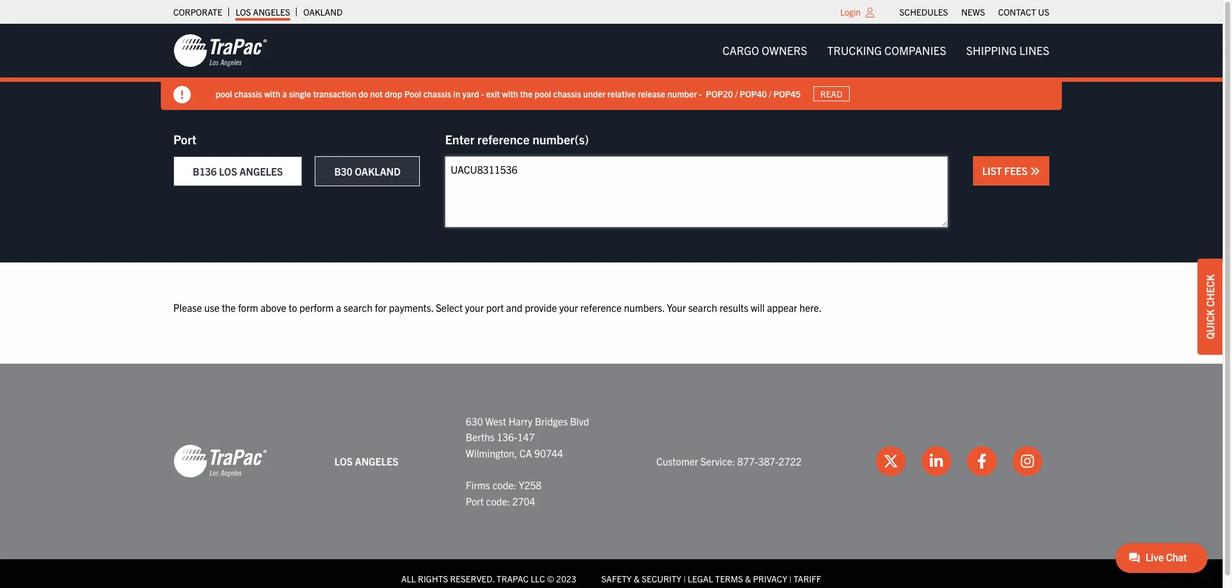 Task type: vqa. For each thing, say whether or not it's contained in the screenshot.
1st | from the left
yes



Task type: describe. For each thing, give the bounding box(es) containing it.
cargo owners link
[[713, 38, 817, 63]]

under
[[584, 88, 606, 99]]

berths
[[466, 431, 495, 444]]

quick check
[[1204, 275, 1217, 339]]

1 | from the left
[[683, 574, 686, 585]]

2023
[[556, 574, 576, 585]]

630 west harry bridges blvd berths 136-147 wilmington, ca 90744
[[466, 415, 589, 460]]

136-
[[497, 431, 517, 444]]

numbers.
[[624, 302, 665, 314]]

read
[[821, 88, 843, 100]]

your
[[667, 302, 686, 314]]

not
[[370, 88, 383, 99]]

trucking companies
[[827, 43, 946, 58]]

list
[[982, 165, 1002, 177]]

2 vertical spatial los
[[335, 455, 353, 468]]

select
[[436, 302, 463, 314]]

number(s)
[[533, 131, 589, 147]]

pop45
[[774, 88, 801, 99]]

menu bar containing schedules
[[893, 3, 1056, 21]]

please
[[173, 302, 202, 314]]

wilmington,
[[466, 447, 517, 460]]

here.
[[800, 302, 822, 314]]

147
[[517, 431, 535, 444]]

companies
[[885, 43, 946, 58]]

los angeles image inside footer
[[173, 445, 267, 480]]

menu bar containing cargo owners
[[713, 38, 1060, 63]]

2 search from the left
[[688, 302, 717, 314]]

2 - from the left
[[699, 88, 702, 99]]

login
[[840, 6, 861, 18]]

provide
[[525, 302, 557, 314]]

0 vertical spatial port
[[173, 131, 196, 147]]

legal terms & privacy link
[[688, 574, 787, 585]]

results
[[720, 302, 748, 314]]

1 your from the left
[[465, 302, 484, 314]]

1 chassis from the left
[[234, 88, 262, 99]]

for
[[375, 302, 387, 314]]

1 - from the left
[[481, 88, 484, 99]]

login link
[[840, 6, 861, 18]]

all rights reserved. trapac llc © 2023
[[401, 574, 576, 585]]

customer service: 877-387-2722
[[656, 455, 802, 468]]

relative
[[608, 88, 636, 99]]

pool chassis with a single transaction  do not drop pool chassis in yard -  exit with the pool chassis under relative release number -  pop20 / pop40 / pop45
[[216, 88, 801, 99]]

oakland link
[[303, 3, 343, 21]]

check
[[1204, 275, 1217, 307]]

form
[[238, 302, 258, 314]]

1 search from the left
[[344, 302, 373, 314]]

firms code:  y258 port code:  2704
[[466, 479, 542, 508]]

port inside firms code:  y258 port code:  2704
[[466, 495, 484, 508]]

to
[[289, 302, 297, 314]]

use
[[204, 302, 219, 314]]

shipping lines
[[966, 43, 1050, 58]]

pop20
[[706, 88, 734, 99]]

b30 oakland
[[334, 165, 401, 178]]

trucking companies link
[[817, 38, 956, 63]]

0 horizontal spatial oakland
[[303, 6, 343, 18]]

90744
[[534, 447, 563, 460]]

read link
[[814, 86, 850, 102]]

fees
[[1004, 165, 1028, 177]]

rights
[[418, 574, 448, 585]]

light image
[[866, 8, 875, 18]]

owners
[[762, 43, 807, 58]]

service:
[[701, 455, 735, 468]]

list fees button
[[973, 156, 1050, 186]]

llc
[[531, 574, 545, 585]]

©
[[547, 574, 554, 585]]

yard
[[463, 88, 479, 99]]

contact
[[998, 6, 1036, 18]]

customer
[[656, 455, 698, 468]]

1 pool from the left
[[216, 88, 232, 99]]

0 vertical spatial los
[[236, 6, 251, 18]]

2 | from the left
[[789, 574, 792, 585]]

3 chassis from the left
[[554, 88, 582, 99]]

all
[[401, 574, 416, 585]]

pop40
[[740, 88, 767, 99]]

terms
[[715, 574, 743, 585]]

exit
[[486, 88, 500, 99]]

number
[[668, 88, 697, 99]]

2722
[[779, 455, 802, 468]]



Task type: locate. For each thing, give the bounding box(es) containing it.
and
[[506, 302, 523, 314]]

safety & security | legal terms & privacy | tariff
[[601, 574, 822, 585]]

0 horizontal spatial search
[[344, 302, 373, 314]]

menu bar
[[893, 3, 1056, 21], [713, 38, 1060, 63]]

0 vertical spatial reference
[[477, 131, 530, 147]]

2704
[[512, 495, 535, 508]]

contact us
[[998, 6, 1050, 18]]

- left exit
[[481, 88, 484, 99]]

1 horizontal spatial reference
[[580, 302, 622, 314]]

schedules link
[[900, 3, 948, 21]]

1 vertical spatial oakland
[[355, 165, 401, 178]]

1 vertical spatial code:
[[486, 495, 510, 508]]

0 horizontal spatial with
[[264, 88, 281, 99]]

appear
[[767, 302, 797, 314]]

1 horizontal spatial chassis
[[424, 88, 452, 99]]

0 vertical spatial the
[[521, 88, 533, 99]]

release
[[638, 88, 666, 99]]

the right the use
[[222, 302, 236, 314]]

los angeles
[[236, 6, 290, 18], [335, 455, 399, 468]]

b136 los angeles
[[193, 165, 283, 178]]

your
[[465, 302, 484, 314], [559, 302, 578, 314]]

0 horizontal spatial reference
[[477, 131, 530, 147]]

oakland right the los angeles link
[[303, 6, 343, 18]]

& right safety
[[634, 574, 640, 585]]

harry
[[509, 415, 533, 428]]

1 horizontal spatial |
[[789, 574, 792, 585]]

-
[[481, 88, 484, 99], [699, 88, 702, 99]]

port up "b136"
[[173, 131, 196, 147]]

trapac
[[497, 574, 529, 585]]

chassis left in at the top of page
[[424, 88, 452, 99]]

2 with from the left
[[502, 88, 519, 99]]

1 horizontal spatial your
[[559, 302, 578, 314]]

1 vertical spatial angeles
[[239, 165, 283, 178]]

schedules
[[900, 6, 948, 18]]

solid image
[[1030, 166, 1040, 176]]

/ left pop45
[[769, 88, 772, 99]]

cargo
[[723, 43, 759, 58]]

reference left numbers.
[[580, 302, 622, 314]]

quick
[[1204, 309, 1217, 339]]

b30
[[334, 165, 352, 178]]

0 horizontal spatial pool
[[216, 88, 232, 99]]

0 horizontal spatial los angeles
[[236, 6, 290, 18]]

b136
[[193, 165, 217, 178]]

menu bar up shipping
[[893, 3, 1056, 21]]

/ left pop40 in the right of the page
[[736, 88, 738, 99]]

1 horizontal spatial port
[[466, 495, 484, 508]]

bridges
[[535, 415, 568, 428]]

1 horizontal spatial -
[[699, 88, 702, 99]]

0 horizontal spatial chassis
[[234, 88, 262, 99]]

legal
[[688, 574, 713, 585]]

1 horizontal spatial a
[[336, 302, 341, 314]]

a right perform
[[336, 302, 341, 314]]

2 / from the left
[[769, 88, 772, 99]]

transaction
[[314, 88, 357, 99]]

0 vertical spatial los angeles
[[236, 6, 290, 18]]

1 vertical spatial a
[[336, 302, 341, 314]]

enter reference number(s)
[[445, 131, 589, 147]]

pool right solid image
[[216, 88, 232, 99]]

pool up number(s)
[[535, 88, 552, 99]]

a
[[283, 88, 287, 99], [336, 302, 341, 314]]

do
[[359, 88, 368, 99]]

ca
[[520, 447, 532, 460]]

the right exit
[[521, 88, 533, 99]]

news
[[961, 6, 985, 18]]

privacy
[[753, 574, 787, 585]]

port
[[173, 131, 196, 147], [466, 495, 484, 508]]

- right number
[[699, 88, 702, 99]]

| left legal
[[683, 574, 686, 585]]

banner containing cargo owners
[[0, 24, 1232, 110]]

banner
[[0, 24, 1232, 110]]

2 your from the left
[[559, 302, 578, 314]]

security
[[642, 574, 681, 585]]

with
[[264, 88, 281, 99], [502, 88, 519, 99]]

single
[[289, 88, 312, 99]]

387-
[[758, 455, 779, 468]]

1 vertical spatial the
[[222, 302, 236, 314]]

blvd
[[570, 415, 589, 428]]

menu bar down light icon
[[713, 38, 1060, 63]]

|
[[683, 574, 686, 585], [789, 574, 792, 585]]

los angeles link
[[236, 3, 290, 21]]

1 horizontal spatial oakland
[[355, 165, 401, 178]]

footer
[[0, 364, 1223, 589]]

0 horizontal spatial /
[[736, 88, 738, 99]]

solid image
[[173, 86, 191, 104]]

1 vertical spatial los angeles
[[335, 455, 399, 468]]

0 vertical spatial code:
[[492, 479, 516, 492]]

1 vertical spatial los angeles image
[[173, 445, 267, 480]]

2 chassis from the left
[[424, 88, 452, 99]]

payments.
[[389, 302, 434, 314]]

2 horizontal spatial chassis
[[554, 88, 582, 99]]

perform
[[299, 302, 334, 314]]

code: up 2704
[[492, 479, 516, 492]]

0 vertical spatial menu bar
[[893, 3, 1056, 21]]

1 horizontal spatial with
[[502, 88, 519, 99]]

2 los angeles image from the top
[[173, 445, 267, 480]]

0 horizontal spatial -
[[481, 88, 484, 99]]

quick check link
[[1198, 259, 1223, 355]]

0 horizontal spatial &
[[634, 574, 640, 585]]

1 horizontal spatial los angeles
[[335, 455, 399, 468]]

0 vertical spatial a
[[283, 88, 287, 99]]

los angeles image
[[173, 33, 267, 68], [173, 445, 267, 480]]

oakland
[[303, 6, 343, 18], [355, 165, 401, 178]]

1 & from the left
[[634, 574, 640, 585]]

above
[[260, 302, 286, 314]]

shipping
[[966, 43, 1017, 58]]

safety & security link
[[601, 574, 681, 585]]

los angeles inside footer
[[335, 455, 399, 468]]

please use the form above to perform a search for payments. select your port and provide your reference numbers. your search results will appear here.
[[173, 302, 822, 314]]

pool
[[405, 88, 422, 99]]

1 horizontal spatial pool
[[535, 88, 552, 99]]

0 horizontal spatial a
[[283, 88, 287, 99]]

1 horizontal spatial &
[[745, 574, 751, 585]]

los
[[236, 6, 251, 18], [219, 165, 237, 178], [335, 455, 353, 468]]

0 vertical spatial los angeles image
[[173, 33, 267, 68]]

2 & from the left
[[745, 574, 751, 585]]

shipping lines link
[[956, 38, 1060, 63]]

your right provide
[[559, 302, 578, 314]]

2 pool from the left
[[535, 88, 552, 99]]

1 horizontal spatial the
[[521, 88, 533, 99]]

1 vertical spatial reference
[[580, 302, 622, 314]]

chassis left under
[[554, 88, 582, 99]]

1 vertical spatial menu bar
[[713, 38, 1060, 63]]

search left for at the bottom
[[344, 302, 373, 314]]

port
[[486, 302, 504, 314]]

with right exit
[[502, 88, 519, 99]]

footer containing 630 west harry bridges blvd
[[0, 364, 1223, 589]]

trucking
[[827, 43, 882, 58]]

/
[[736, 88, 738, 99], [769, 88, 772, 99]]

safety
[[601, 574, 632, 585]]

1 vertical spatial port
[[466, 495, 484, 508]]

0 horizontal spatial your
[[465, 302, 484, 314]]

angeles
[[253, 6, 290, 18], [239, 165, 283, 178], [355, 455, 399, 468]]

| left tariff
[[789, 574, 792, 585]]

news link
[[961, 3, 985, 21]]

port down the firms at the left bottom of page
[[466, 495, 484, 508]]

chassis
[[234, 88, 262, 99], [424, 88, 452, 99], [554, 88, 582, 99]]

tariff
[[794, 574, 822, 585]]

oakland right b30
[[355, 165, 401, 178]]

Enter reference number(s) text field
[[445, 156, 948, 228]]

1 horizontal spatial /
[[769, 88, 772, 99]]

with left single
[[264, 88, 281, 99]]

chassis left single
[[234, 88, 262, 99]]

y258
[[519, 479, 542, 492]]

0 vertical spatial oakland
[[303, 6, 343, 18]]

corporate
[[173, 6, 222, 18]]

a left single
[[283, 88, 287, 99]]

pool
[[216, 88, 232, 99], [535, 88, 552, 99]]

firms
[[466, 479, 490, 492]]

corporate link
[[173, 3, 222, 21]]

code:
[[492, 479, 516, 492], [486, 495, 510, 508]]

1 vertical spatial los
[[219, 165, 237, 178]]

0 horizontal spatial the
[[222, 302, 236, 314]]

reference right enter
[[477, 131, 530, 147]]

code: down the firms at the left bottom of page
[[486, 495, 510, 508]]

0 vertical spatial angeles
[[253, 6, 290, 18]]

2 vertical spatial angeles
[[355, 455, 399, 468]]

your left port
[[465, 302, 484, 314]]

contact us link
[[998, 3, 1050, 21]]

0 horizontal spatial port
[[173, 131, 196, 147]]

0 horizontal spatial |
[[683, 574, 686, 585]]

angeles inside footer
[[355, 455, 399, 468]]

& right terms
[[745, 574, 751, 585]]

877-
[[738, 455, 758, 468]]

1 with from the left
[[264, 88, 281, 99]]

&
[[634, 574, 640, 585], [745, 574, 751, 585]]

reference
[[477, 131, 530, 147], [580, 302, 622, 314]]

us
[[1038, 6, 1050, 18]]

will
[[751, 302, 765, 314]]

1 horizontal spatial search
[[688, 302, 717, 314]]

search right your
[[688, 302, 717, 314]]

1 los angeles image from the top
[[173, 33, 267, 68]]

in
[[454, 88, 461, 99]]

1 / from the left
[[736, 88, 738, 99]]



